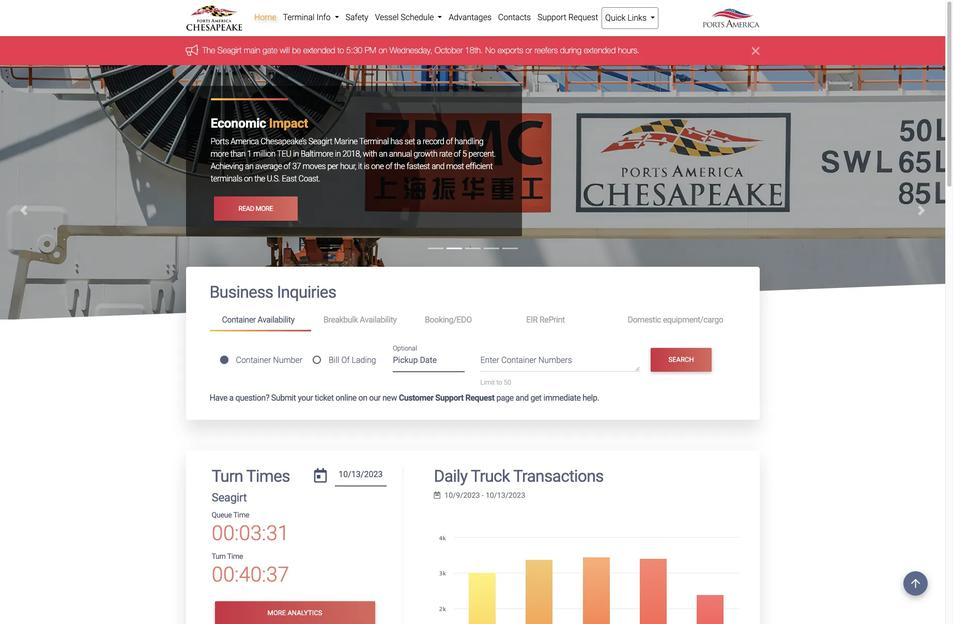 Task type: describe. For each thing, give the bounding box(es) containing it.
your
[[298, 393, 313, 403]]

support inside main content
[[435, 393, 464, 403]]

advantages
[[449, 12, 492, 22]]

baltimore
[[301, 149, 333, 159]]

wednesday,
[[390, 46, 433, 55]]

set
[[405, 137, 415, 147]]

1 horizontal spatial the
[[394, 162, 405, 171]]

october
[[435, 46, 463, 55]]

18th.
[[465, 46, 483, 55]]

number
[[273, 355, 303, 365]]

seagirt inside ports america chesapeake's seagirt marine terminal has set a record of handling more than 1 million teu in baltimore in 2018,                         with an annual growth rate of 5 percent. achieving an average of 37 moves per hour, it is one of the fastest and most efficient terminals on the u.s. east coast.
[[309, 137, 332, 147]]

daily truck transactions
[[434, 466, 604, 486]]

booking/edo link
[[413, 311, 514, 330]]

50
[[504, 379, 511, 386]]

2 in from the left
[[335, 149, 341, 159]]

contacts
[[498, 12, 531, 22]]

average
[[255, 162, 282, 171]]

of left 37
[[284, 162, 291, 171]]

hours.
[[618, 46, 640, 55]]

0 horizontal spatial the
[[254, 174, 265, 184]]

enter
[[481, 355, 500, 365]]

terminal info
[[283, 12, 333, 22]]

10/9/2023 - 10/13/2023
[[445, 491, 525, 500]]

-
[[482, 491, 484, 500]]

close image
[[752, 45, 760, 57]]

main
[[244, 46, 260, 55]]

eir reprint
[[526, 315, 565, 325]]

Enter Container Numbers text field
[[481, 354, 640, 372]]

page
[[497, 393, 514, 403]]

pm
[[365, 46, 376, 55]]

u.s.
[[267, 174, 280, 184]]

help.
[[583, 393, 600, 403]]

coast.
[[299, 174, 320, 184]]

time for 00:03:31
[[233, 511, 249, 520]]

links
[[628, 13, 647, 23]]

get
[[531, 393, 542, 403]]

economic engine image
[[0, 65, 946, 473]]

container for container number
[[236, 355, 271, 365]]

breakbulk
[[324, 315, 358, 325]]

reprint
[[540, 315, 565, 325]]

the seagirt main gate will be extended to 5:30 pm on wednesday, october 18th.  no exports or reefers during extended hours.
[[202, 46, 640, 55]]

support request
[[538, 12, 598, 22]]

the
[[202, 46, 215, 55]]

times
[[246, 466, 290, 486]]

economic impact
[[211, 116, 308, 131]]

is
[[364, 162, 370, 171]]

online
[[336, 393, 357, 403]]

analytics
[[288, 609, 322, 617]]

queue time 00:03:31
[[212, 511, 289, 546]]

inquiries
[[277, 283, 336, 302]]

chesapeake's
[[261, 137, 307, 147]]

to inside alert
[[338, 46, 344, 55]]

domestic equipment/cargo link
[[616, 311, 736, 330]]

gate
[[263, 46, 278, 55]]

enter container numbers
[[481, 355, 572, 365]]

advantages link
[[446, 7, 495, 28]]

search
[[669, 356, 694, 364]]

exports
[[498, 46, 523, 55]]

1 vertical spatial an
[[245, 162, 254, 171]]

most
[[446, 162, 464, 171]]

2 extended from the left
[[584, 46, 616, 55]]

terminal inside ports america chesapeake's seagirt marine terminal has set a record of handling more than 1 million teu in baltimore in 2018,                         with an annual growth rate of 5 percent. achieving an average of 37 moves per hour, it is one of the fastest and most efficient terminals on the u.s. east coast.
[[359, 137, 389, 147]]

east
[[282, 174, 297, 184]]

more
[[211, 149, 229, 159]]

1 horizontal spatial request
[[569, 12, 598, 22]]

turn for turn time 00:40:37
[[212, 552, 226, 561]]

fastest
[[407, 162, 430, 171]]

of right the one
[[386, 162, 393, 171]]

the seagirt main gate will be extended to 5:30 pm on wednesday, october 18th.  no exports or reefers during extended hours. link
[[202, 46, 640, 55]]

and inside main content
[[516, 393, 529, 403]]

search button
[[651, 348, 712, 372]]

1 horizontal spatial an
[[379, 149, 387, 159]]

0 horizontal spatial terminal
[[283, 12, 315, 22]]

the seagirt main gate will be extended to 5:30 pm on wednesday, october 18th.  no exports or reefers during extended hours. alert
[[0, 36, 946, 65]]

question?
[[235, 393, 269, 403]]

5
[[463, 149, 467, 159]]

info
[[317, 12, 331, 22]]

go to top image
[[904, 571, 928, 596]]

container for container availability
[[222, 315, 256, 325]]

container number
[[236, 355, 303, 365]]

reefers
[[535, 46, 558, 55]]

business
[[210, 283, 273, 302]]

america
[[231, 137, 259, 147]]

seagirt inside alert
[[218, 46, 242, 55]]

marine
[[334, 137, 358, 147]]

Optional text field
[[393, 352, 465, 372]]

of
[[342, 355, 350, 365]]

calendar week image
[[434, 492, 441, 499]]

10/9/2023
[[445, 491, 480, 500]]

schedule
[[401, 12, 434, 22]]

one
[[371, 162, 384, 171]]

customer
[[399, 393, 434, 403]]

hour,
[[340, 162, 356, 171]]

numbers
[[539, 355, 572, 365]]

domestic
[[628, 315, 661, 325]]

million
[[253, 149, 275, 159]]

transactions
[[513, 466, 604, 486]]

ports
[[211, 137, 229, 147]]



Task type: locate. For each thing, give the bounding box(es) containing it.
home link
[[251, 7, 280, 28]]

0 horizontal spatial support
[[435, 393, 464, 403]]

business inquiries
[[210, 283, 336, 302]]

a inside main content
[[229, 393, 234, 403]]

1 vertical spatial a
[[229, 393, 234, 403]]

to left 50
[[497, 379, 502, 386]]

it
[[358, 162, 362, 171]]

time
[[233, 511, 249, 520], [227, 552, 243, 561]]

optional
[[393, 344, 417, 352]]

1 vertical spatial the
[[254, 174, 265, 184]]

terminal
[[283, 12, 315, 22], [359, 137, 389, 147]]

0 vertical spatial more
[[256, 205, 273, 212]]

more left analytics
[[268, 609, 286, 617]]

the left u.s.
[[254, 174, 265, 184]]

on left our
[[359, 393, 367, 403]]

0 vertical spatial seagirt
[[218, 46, 242, 55]]

in right teu
[[293, 149, 299, 159]]

have a question? submit your ticket online on our new customer support request page and get immediate help.
[[210, 393, 600, 403]]

0 horizontal spatial and
[[432, 162, 445, 171]]

moves
[[303, 162, 326, 171]]

1 horizontal spatial availability
[[360, 315, 397, 325]]

0 vertical spatial and
[[432, 162, 445, 171]]

1 vertical spatial support
[[435, 393, 464, 403]]

1 horizontal spatial support
[[538, 12, 567, 22]]

record
[[423, 137, 444, 147]]

availability
[[258, 315, 295, 325], [360, 315, 397, 325]]

seagirt up queue
[[212, 491, 247, 504]]

our
[[369, 393, 381, 403]]

vessel schedule
[[375, 12, 436, 22]]

turn up queue
[[212, 466, 243, 486]]

availability right breakbulk
[[360, 315, 397, 325]]

equipment/cargo
[[663, 315, 724, 325]]

main content containing 00:03:31
[[178, 267, 768, 624]]

extended right during
[[584, 46, 616, 55]]

booking/edo
[[425, 315, 472, 325]]

queue
[[212, 511, 232, 520]]

0 vertical spatial time
[[233, 511, 249, 520]]

container inside "link"
[[222, 315, 256, 325]]

1 vertical spatial turn
[[212, 552, 226, 561]]

support up reefers
[[538, 12, 567, 22]]

read more link
[[214, 197, 298, 221]]

quick
[[606, 13, 626, 23]]

more right 'read'
[[256, 205, 273, 212]]

time up 00:40:37
[[227, 552, 243, 561]]

1 horizontal spatial to
[[497, 379, 502, 386]]

no
[[486, 46, 496, 55]]

0 horizontal spatial a
[[229, 393, 234, 403]]

economic
[[211, 116, 266, 131]]

achieving
[[211, 162, 243, 171]]

time for 00:40:37
[[227, 552, 243, 561]]

0 vertical spatial to
[[338, 46, 344, 55]]

time inside turn time 00:40:37
[[227, 552, 243, 561]]

time inside queue time 00:03:31
[[233, 511, 249, 520]]

support
[[538, 12, 567, 22], [435, 393, 464, 403]]

1 availability from the left
[[258, 315, 295, 325]]

bullhorn image
[[186, 44, 202, 56]]

main content
[[178, 267, 768, 624]]

request down limit
[[466, 393, 495, 403]]

on inside alert
[[379, 46, 387, 55]]

2 vertical spatial on
[[359, 393, 367, 403]]

1 horizontal spatial a
[[417, 137, 421, 147]]

efficient
[[466, 162, 493, 171]]

extended
[[303, 46, 335, 55], [584, 46, 616, 55]]

1 extended from the left
[[303, 46, 335, 55]]

and inside ports america chesapeake's seagirt marine terminal has set a record of handling more than 1 million teu in baltimore in 2018,                         with an annual growth rate of 5 percent. achieving an average of 37 moves per hour, it is one of the fastest and most efficient terminals on the u.s. east coast.
[[432, 162, 445, 171]]

teu
[[277, 149, 291, 159]]

2 turn from the top
[[212, 552, 226, 561]]

1 vertical spatial terminal
[[359, 137, 389, 147]]

on right pm
[[379, 46, 387, 55]]

contacts link
[[495, 7, 534, 28]]

none text field inside main content
[[335, 466, 387, 487]]

1 vertical spatial time
[[227, 552, 243, 561]]

to
[[338, 46, 344, 55], [497, 379, 502, 386]]

0 horizontal spatial to
[[338, 46, 344, 55]]

handling
[[455, 137, 484, 147]]

read more
[[239, 205, 273, 212]]

support request link
[[534, 7, 602, 28]]

bill
[[329, 355, 339, 365]]

1 in from the left
[[293, 149, 299, 159]]

a right the have
[[229, 393, 234, 403]]

0 horizontal spatial on
[[244, 174, 253, 184]]

1 vertical spatial and
[[516, 393, 529, 403]]

2 availability from the left
[[360, 315, 397, 325]]

1 vertical spatial more
[[268, 609, 286, 617]]

0 vertical spatial request
[[569, 12, 598, 22]]

bill of lading
[[329, 355, 376, 365]]

quick links link
[[602, 7, 659, 29]]

be
[[292, 46, 301, 55]]

1 horizontal spatial terminal
[[359, 137, 389, 147]]

0 vertical spatial an
[[379, 149, 387, 159]]

on inside ports america chesapeake's seagirt marine terminal has set a record of handling more than 1 million teu in baltimore in 2018,                         with an annual growth rate of 5 percent. achieving an average of 37 moves per hour, it is one of the fastest and most efficient terminals on the u.s. east coast.
[[244, 174, 253, 184]]

terminal left info
[[283, 12, 315, 22]]

container
[[222, 315, 256, 325], [236, 355, 271, 365], [502, 355, 537, 365]]

1 horizontal spatial extended
[[584, 46, 616, 55]]

to left 5:30
[[338, 46, 344, 55]]

container up 50
[[502, 355, 537, 365]]

availability for breakbulk availability
[[360, 315, 397, 325]]

0 horizontal spatial in
[[293, 149, 299, 159]]

during
[[560, 46, 582, 55]]

a right set
[[417, 137, 421, 147]]

turn for turn times
[[212, 466, 243, 486]]

calendar day image
[[314, 468, 327, 483]]

1 horizontal spatial and
[[516, 393, 529, 403]]

a inside ports america chesapeake's seagirt marine terminal has set a record of handling more than 1 million teu in baltimore in 2018,                         with an annual growth rate of 5 percent. achieving an average of 37 moves per hour, it is one of the fastest and most efficient terminals on the u.s. east coast.
[[417, 137, 421, 147]]

turn inside turn time 00:40:37
[[212, 552, 226, 561]]

of up rate
[[446, 137, 453, 147]]

0 vertical spatial terminal
[[283, 12, 315, 22]]

the down annual
[[394, 162, 405, 171]]

or
[[526, 46, 532, 55]]

1 horizontal spatial on
[[359, 393, 367, 403]]

a
[[417, 137, 421, 147], [229, 393, 234, 403]]

10/13/2023
[[486, 491, 525, 500]]

seagirt inside main content
[[212, 491, 247, 504]]

terminal up the with
[[359, 137, 389, 147]]

more
[[256, 205, 273, 212], [268, 609, 286, 617]]

limit to 50
[[481, 379, 511, 386]]

than
[[230, 149, 246, 159]]

0 vertical spatial on
[[379, 46, 387, 55]]

turn times
[[212, 466, 290, 486]]

and down rate
[[432, 162, 445, 171]]

1
[[247, 149, 252, 159]]

0 vertical spatial support
[[538, 12, 567, 22]]

on inside main content
[[359, 393, 367, 403]]

seagirt up baltimore
[[309, 137, 332, 147]]

an right the with
[[379, 149, 387, 159]]

ticket
[[315, 393, 334, 403]]

None text field
[[335, 466, 387, 487]]

0 vertical spatial the
[[394, 162, 405, 171]]

00:03:31
[[212, 521, 289, 546]]

1 vertical spatial to
[[497, 379, 502, 386]]

per
[[328, 162, 338, 171]]

eir reprint link
[[514, 311, 616, 330]]

an down 1
[[245, 162, 254, 171]]

safety link
[[342, 7, 372, 28]]

0 vertical spatial turn
[[212, 466, 243, 486]]

lading
[[352, 355, 376, 365]]

annual
[[389, 149, 412, 159]]

vessel
[[375, 12, 399, 22]]

availability down business inquiries
[[258, 315, 295, 325]]

1 vertical spatial on
[[244, 174, 253, 184]]

seagirt right the
[[218, 46, 242, 55]]

0 horizontal spatial availability
[[258, 315, 295, 325]]

breakbulk availability link
[[311, 311, 413, 330]]

have
[[210, 393, 228, 403]]

request inside main content
[[466, 393, 495, 403]]

availability for container availability
[[258, 315, 295, 325]]

in up per
[[335, 149, 341, 159]]

1 vertical spatial seagirt
[[309, 137, 332, 147]]

extended right "be"
[[303, 46, 335, 55]]

has
[[391, 137, 403, 147]]

on right the terminals
[[244, 174, 253, 184]]

an
[[379, 149, 387, 159], [245, 162, 254, 171]]

request left "quick"
[[569, 12, 598, 22]]

terminal info link
[[280, 7, 342, 28]]

request
[[569, 12, 598, 22], [466, 393, 495, 403]]

read
[[239, 205, 254, 212]]

the
[[394, 162, 405, 171], [254, 174, 265, 184]]

0 horizontal spatial extended
[[303, 46, 335, 55]]

truck
[[471, 466, 510, 486]]

availability inside "link"
[[258, 315, 295, 325]]

and left the get
[[516, 393, 529, 403]]

turn time 00:40:37
[[212, 552, 289, 587]]

container availability link
[[210, 311, 311, 331]]

home
[[254, 12, 276, 22]]

2 vertical spatial seagirt
[[212, 491, 247, 504]]

2 horizontal spatial on
[[379, 46, 387, 55]]

container availability
[[222, 315, 295, 325]]

submit
[[271, 393, 296, 403]]

of left 5
[[454, 149, 461, 159]]

more inside main content
[[268, 609, 286, 617]]

37
[[292, 162, 301, 171]]

safety
[[346, 12, 369, 22]]

1 horizontal spatial in
[[335, 149, 341, 159]]

0 vertical spatial a
[[417, 137, 421, 147]]

time right queue
[[233, 511, 249, 520]]

1 vertical spatial request
[[466, 393, 495, 403]]

0 horizontal spatial an
[[245, 162, 254, 171]]

turn up 00:40:37
[[212, 552, 226, 561]]

0 horizontal spatial request
[[466, 393, 495, 403]]

more analytics
[[268, 609, 322, 617]]

support right the customer
[[435, 393, 464, 403]]

terminals
[[211, 174, 242, 184]]

container down the business
[[222, 315, 256, 325]]

1 turn from the top
[[212, 466, 243, 486]]

daily
[[434, 466, 468, 486]]

container left number
[[236, 355, 271, 365]]



Task type: vqa. For each thing, say whether or not it's contained in the screenshot.
and
yes



